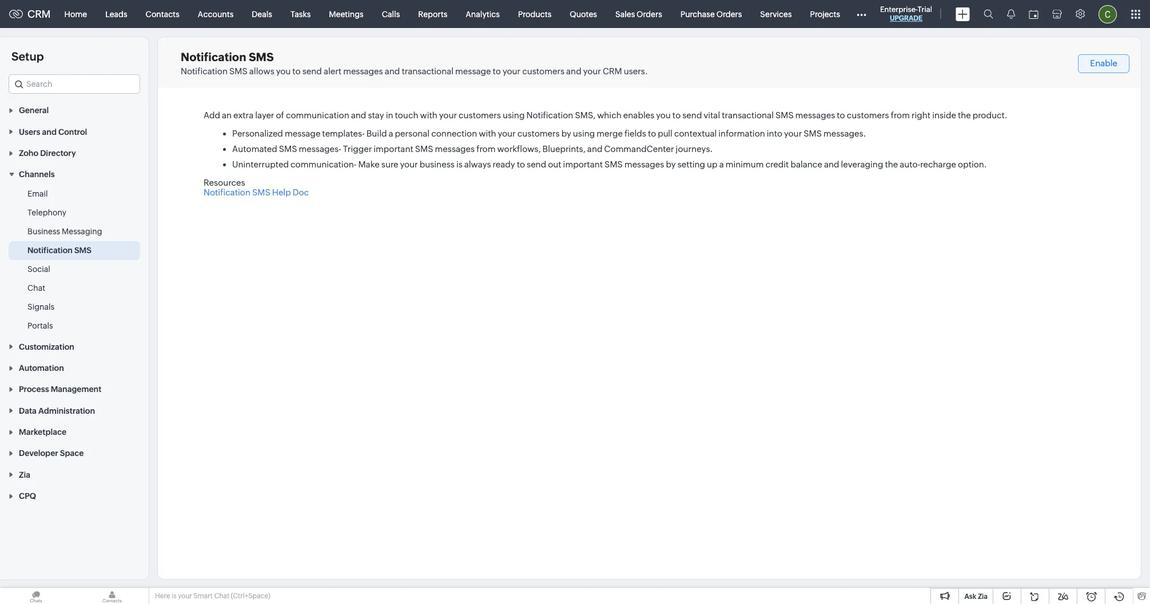 Task type: describe. For each thing, give the bounding box(es) containing it.
users
[[19, 127, 40, 137]]

zia inside dropdown button
[[19, 471, 30, 480]]

notification sms
[[27, 246, 92, 255]]

1 horizontal spatial zia
[[978, 593, 988, 601]]

automation
[[19, 364, 64, 373]]

enterprise-trial upgrade
[[881, 5, 933, 22]]

home link
[[55, 0, 96, 28]]

business messaging link
[[27, 226, 102, 238]]

directory
[[40, 149, 76, 158]]

orders for purchase orders
[[717, 9, 742, 19]]

search element
[[977, 0, 1001, 28]]

channels region
[[0, 185, 149, 336]]

zoho directory
[[19, 149, 76, 158]]

analytics link
[[457, 0, 509, 28]]

sales
[[616, 9, 635, 19]]

business messaging
[[27, 227, 102, 237]]

reports
[[418, 9, 448, 19]]

here is your smart chat (ctrl+space)
[[155, 593, 271, 601]]

tasks link
[[281, 0, 320, 28]]

general button
[[0, 100, 149, 121]]

Other Modules field
[[850, 5, 874, 23]]

process management button
[[0, 379, 149, 400]]

contacts link
[[137, 0, 189, 28]]

zia button
[[0, 464, 149, 486]]

home
[[64, 9, 87, 19]]

portals link
[[27, 321, 53, 332]]

your
[[178, 593, 192, 601]]

setup
[[11, 50, 44, 63]]

analytics
[[466, 9, 500, 19]]

services
[[761, 9, 792, 19]]

tasks
[[291, 9, 311, 19]]

purchase orders
[[681, 9, 742, 19]]

(ctrl+space)
[[231, 593, 271, 601]]

email
[[27, 190, 48, 199]]

orders for sales orders
[[637, 9, 662, 19]]

notification sms link
[[27, 245, 92, 257]]

ask zia
[[965, 593, 988, 601]]

here
[[155, 593, 170, 601]]

purchase
[[681, 9, 715, 19]]

sales orders link
[[607, 0, 672, 28]]

profile image
[[1099, 5, 1118, 23]]

profile element
[[1092, 0, 1124, 28]]

marketplace
[[19, 428, 66, 437]]

create menu element
[[949, 0, 977, 28]]

leads
[[105, 9, 127, 19]]

social link
[[27, 264, 50, 275]]

Search text field
[[9, 75, 140, 93]]

accounts
[[198, 9, 234, 19]]

cpq button
[[0, 486, 149, 507]]

developer space
[[19, 449, 84, 459]]

notification
[[27, 246, 73, 255]]

is
[[172, 593, 177, 601]]

sales orders
[[616, 9, 662, 19]]

sms
[[74, 246, 92, 255]]

quotes
[[570, 9, 597, 19]]

process management
[[19, 385, 102, 394]]

general
[[19, 106, 49, 115]]

developer space button
[[0, 443, 149, 464]]

social
[[27, 265, 50, 274]]

meetings
[[329, 9, 364, 19]]



Task type: locate. For each thing, give the bounding box(es) containing it.
trial
[[918, 5, 933, 14]]

data
[[19, 407, 37, 416]]

1 horizontal spatial orders
[[717, 9, 742, 19]]

management
[[51, 385, 102, 394]]

signals element
[[1001, 0, 1023, 28]]

reports link
[[409, 0, 457, 28]]

1 orders from the left
[[637, 9, 662, 19]]

chats image
[[0, 589, 72, 605]]

customization button
[[0, 336, 149, 357]]

0 vertical spatial chat
[[27, 284, 45, 293]]

purchase orders link
[[672, 0, 751, 28]]

zoho
[[19, 149, 38, 158]]

control
[[58, 127, 87, 137]]

zia up cpq
[[19, 471, 30, 480]]

1 vertical spatial zia
[[978, 593, 988, 601]]

marketplace button
[[0, 422, 149, 443]]

search image
[[984, 9, 994, 19]]

None field
[[9, 74, 140, 94]]

chat
[[27, 284, 45, 293], [214, 593, 230, 601]]

orders inside 'link'
[[717, 9, 742, 19]]

0 horizontal spatial orders
[[637, 9, 662, 19]]

orders right sales
[[637, 9, 662, 19]]

data administration
[[19, 407, 95, 416]]

products link
[[509, 0, 561, 28]]

administration
[[38, 407, 95, 416]]

automation button
[[0, 357, 149, 379]]

telephony link
[[27, 207, 66, 219]]

crm link
[[9, 8, 51, 20]]

chat inside channels region
[[27, 284, 45, 293]]

projects link
[[801, 0, 850, 28]]

chat link
[[27, 283, 45, 294]]

create menu image
[[956, 7, 970, 21]]

quotes link
[[561, 0, 607, 28]]

channels
[[19, 170, 55, 179]]

email link
[[27, 188, 48, 200]]

projects
[[811, 9, 841, 19]]

zia
[[19, 471, 30, 480], [978, 593, 988, 601]]

contacts image
[[76, 589, 148, 605]]

upgrade
[[890, 14, 923, 22]]

cpq
[[19, 492, 36, 501]]

signals link
[[27, 302, 54, 313]]

ask
[[965, 593, 977, 601]]

calls link
[[373, 0, 409, 28]]

leads link
[[96, 0, 137, 28]]

0 vertical spatial zia
[[19, 471, 30, 480]]

1 vertical spatial chat
[[214, 593, 230, 601]]

orders right the purchase at the top
[[717, 9, 742, 19]]

and
[[42, 127, 57, 137]]

crm
[[27, 8, 51, 20]]

services link
[[751, 0, 801, 28]]

0 horizontal spatial chat
[[27, 284, 45, 293]]

contacts
[[146, 9, 180, 19]]

products
[[518, 9, 552, 19]]

data administration button
[[0, 400, 149, 422]]

telephony
[[27, 208, 66, 218]]

chat right smart at the left bottom of the page
[[214, 593, 230, 601]]

calls
[[382, 9, 400, 19]]

users and control
[[19, 127, 87, 137]]

enterprise-
[[881, 5, 918, 14]]

smart
[[194, 593, 213, 601]]

signals image
[[1008, 9, 1016, 19]]

orders
[[637, 9, 662, 19], [717, 9, 742, 19]]

accounts link
[[189, 0, 243, 28]]

0 horizontal spatial zia
[[19, 471, 30, 480]]

signals
[[27, 303, 54, 312]]

chat down social
[[27, 284, 45, 293]]

portals
[[27, 322, 53, 331]]

messaging
[[62, 227, 102, 237]]

1 horizontal spatial chat
[[214, 593, 230, 601]]

2 orders from the left
[[717, 9, 742, 19]]

users and control button
[[0, 121, 149, 142]]

channels button
[[0, 164, 149, 185]]

business
[[27, 227, 60, 237]]

deals link
[[243, 0, 281, 28]]

zoho directory button
[[0, 142, 149, 164]]

customization
[[19, 343, 74, 352]]

process
[[19, 385, 49, 394]]

meetings link
[[320, 0, 373, 28]]

deals
[[252, 9, 272, 19]]

zia right ask
[[978, 593, 988, 601]]

space
[[60, 449, 84, 459]]

calendar image
[[1029, 9, 1039, 19]]

developer
[[19, 449, 58, 459]]



Task type: vqa. For each thing, say whether or not it's contained in the screenshot.
Campaigns at the top left of page
no



